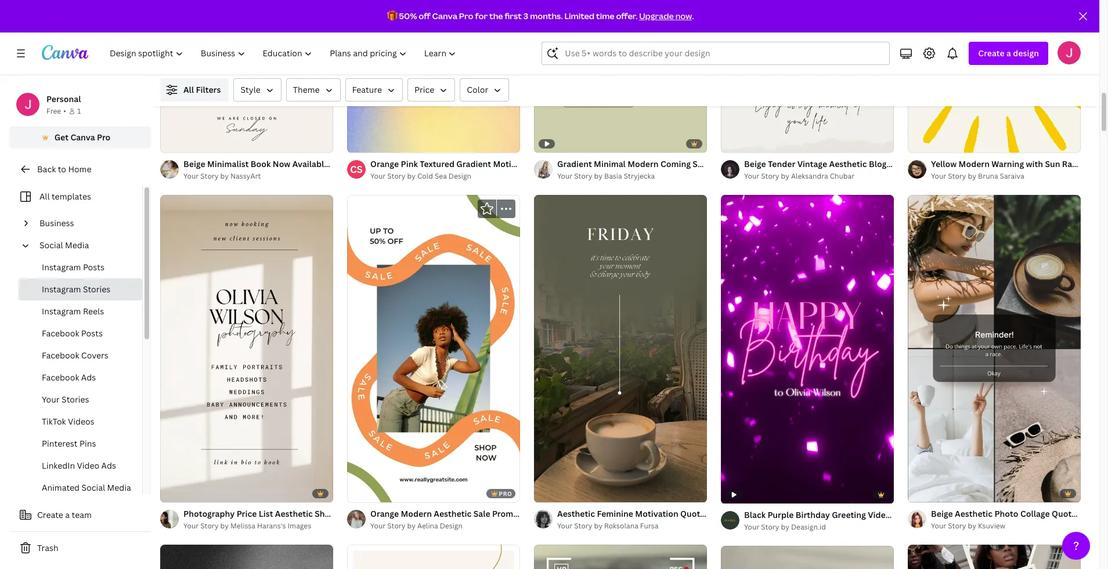 Task type: describe. For each thing, give the bounding box(es) containing it.
yellow modern warning with sun rays instagram story image
[[908, 0, 1081, 153]]

limited
[[565, 10, 595, 21]]

Search search field
[[565, 42, 883, 64]]

black purple birthday greeting video  instagram story link
[[744, 510, 956, 522]]

instagram reels link
[[19, 301, 142, 323]]

all for all filters
[[183, 84, 194, 95]]

tiktok
[[42, 416, 66, 427]]

reels
[[83, 306, 104, 317]]

nassyart
[[230, 171, 261, 181]]

tiktok videos
[[42, 416, 94, 427]]

theme button
[[286, 78, 341, 102]]

modern for yellow modern warning with sun rays instagr
[[959, 159, 990, 170]]

instagram posts
[[42, 262, 104, 273]]

aelina
[[417, 521, 438, 531]]

free
[[46, 106, 61, 116]]

trash link
[[9, 537, 151, 560]]

for
[[475, 10, 488, 21]]

your down shop
[[557, 521, 573, 531]]

harans's
[[257, 521, 286, 531]]

posts for facebook posts
[[81, 328, 103, 339]]

your inside beige aesthetic photo collage quote instagra your story by ksuview
[[931, 521, 947, 531]]

by inside aesthetic feminine motivation quote mood photo coffee your story your story by roksolana fursa
[[594, 521, 603, 531]]

collage
[[1021, 509, 1050, 520]]

with
[[1026, 159, 1044, 170]]

aesthetic inside beige tender vintage aesthetic blog your story your story by aleksandra chubar
[[830, 159, 867, 170]]

create for create a design
[[979, 48, 1005, 59]]

animated social media
[[42, 483, 131, 494]]

0 vertical spatial pro
[[459, 10, 474, 21]]

feature
[[352, 84, 382, 95]]

cold
[[417, 171, 433, 181]]

of
[[174, 490, 182, 498]]

modern stylish new swipe up statement story image
[[347, 545, 520, 570]]

instagram stories
[[42, 284, 111, 295]]

to
[[58, 164, 66, 175]]

photo inside aesthetic feminine motivation quote mood photo coffee your story your story by roksolana fursa
[[732, 509, 756, 520]]

cold sea design element
[[347, 160, 366, 179]]

pinterest pins link
[[19, 433, 142, 455]]

chubar
[[830, 171, 855, 181]]

your left basia
[[557, 171, 573, 181]]

motivation
[[635, 509, 679, 520]]

free •
[[46, 106, 66, 116]]

sale
[[474, 509, 490, 520]]

appointments
[[331, 159, 388, 170]]

purple
[[768, 510, 794, 521]]

orange pink textured gradient motivational quote instagram story your story by cold sea design
[[370, 159, 635, 181]]

beige aesthetic photo collage quote instagra your story by ksuview
[[931, 509, 1109, 531]]

beige tender vintage aesthetic blog your story image
[[721, 0, 894, 153]]

by inside beige tender vintage aesthetic blog your story your story by aleksandra chubar
[[781, 171, 790, 181]]

business link
[[35, 213, 135, 235]]

beige tender vintage aesthetic blog your story link
[[744, 158, 930, 171]]

your story by aleksandra chubar link
[[744, 171, 894, 183]]

instagr
[[1083, 159, 1109, 170]]

images
[[288, 521, 311, 531]]

instagram posts link
[[19, 257, 142, 279]]

•
[[63, 106, 66, 116]]

instagram inside beige minimalist book now available appointments instagram story your story by nassyart
[[389, 159, 429, 170]]

create a design button
[[969, 42, 1049, 65]]

your stories link
[[19, 389, 142, 411]]

beige for beige aesthetic photo collage quote instagra
[[931, 509, 953, 520]]

by inside black purple birthday greeting video  instagram story your story by deasign.id
[[781, 523, 790, 533]]

beige black minimalist collage instagram story image
[[908, 545, 1081, 570]]

back to home
[[37, 164, 91, 175]]

price button
[[408, 78, 455, 102]]

0 vertical spatial social
[[39, 240, 63, 251]]

off
[[419, 10, 431, 21]]

offer.
[[616, 10, 638, 21]]

by inside orange pink textured gradient motivational quote instagram story your story by cold sea design
[[407, 171, 416, 181]]

cold sea design image
[[347, 160, 366, 179]]

your inside beige minimalist book now available appointments instagram story your story by nassyart
[[183, 171, 199, 181]]

your up tiktok
[[42, 394, 60, 405]]

your inside orange pink textured gradient motivational quote instagram story your story by cold sea design
[[370, 171, 386, 181]]

shadow
[[315, 509, 346, 520]]

stryjecka
[[624, 171, 655, 181]]

1 for 1 of 2
[[168, 490, 172, 498]]

linkedin
[[42, 460, 75, 472]]

create a team button
[[9, 504, 151, 527]]

orange pink textured gradient motivational quote instagram story link
[[370, 158, 635, 171]]

greeting
[[832, 510, 866, 521]]

create for create a team
[[37, 510, 63, 521]]

templates
[[52, 191, 91, 202]]

sun
[[1046, 159, 1061, 170]]

upgrade
[[639, 10, 674, 21]]

create a team
[[37, 510, 92, 521]]

all filters button
[[160, 78, 229, 102]]

story inside beige aesthetic photo collage quote instagra your story by ksuview
[[948, 521, 967, 531]]

soon
[[693, 159, 713, 170]]

birthday
[[796, 510, 830, 521]]

first
[[505, 10, 522, 21]]

get canva pro button
[[9, 127, 151, 149]]

home
[[68, 164, 91, 175]]

bruna
[[978, 171, 999, 181]]

gradient minimal modern coming soon animated your story link
[[557, 158, 797, 171]]

facebook for facebook posts
[[42, 328, 79, 339]]

all templates link
[[16, 186, 135, 208]]

coffee
[[758, 509, 784, 520]]

facebook posts link
[[19, 323, 142, 345]]

beige minimalist reminder notification smartphone instagram story image
[[721, 547, 894, 570]]

pink
[[401, 159, 418, 170]]

all templates
[[39, 191, 91, 202]]

beige aesthetic photo collage quote instagra link
[[931, 508, 1109, 521]]

all filters
[[183, 84, 221, 95]]

beige for beige minimalist book now available appointments instagram story
[[183, 159, 205, 170]]

your stories
[[42, 394, 89, 405]]

0 vertical spatial video
[[77, 460, 99, 472]]

minimal
[[594, 159, 626, 170]]

yellow modern warning with sun rays instagr your story by bruna saraiva
[[931, 159, 1109, 181]]

price inside 'photography price list aesthetic shadow instagram story your story by melissa harans's images'
[[237, 509, 257, 520]]

filters
[[196, 84, 221, 95]]

animated inside animated social media link
[[42, 483, 80, 494]]

style button
[[234, 78, 282, 102]]

color button
[[460, 78, 509, 102]]

basia
[[604, 171, 622, 181]]

instagram inside orange modern aesthetic sale promo fashion shop instagram story your story by aelina design
[[575, 509, 615, 520]]

quote inside beige aesthetic photo collage quote instagra your story by ksuview
[[1052, 509, 1077, 520]]

your up deasign.id
[[786, 509, 804, 520]]

your story by cold sea design link
[[370, 171, 520, 183]]

videos
[[68, 416, 94, 427]]

monochrome simple inspirational quote instagram story image
[[160, 545, 333, 570]]

0 vertical spatial media
[[65, 240, 89, 251]]



Task type: locate. For each thing, give the bounding box(es) containing it.
james peterson image
[[1058, 41, 1081, 64]]

🎁 50% off canva pro for the first 3 months. limited time offer. upgrade now .
[[387, 10, 694, 21]]

posts for instagram posts
[[83, 262, 104, 273]]

your inside yellow modern warning with sun rays instagr your story by bruna saraiva
[[931, 171, 947, 181]]

2 horizontal spatial modern
[[959, 159, 990, 170]]

by inside yellow modern warning with sun rays instagr your story by bruna saraiva
[[968, 171, 977, 181]]

0 horizontal spatial social
[[39, 240, 63, 251]]

0 horizontal spatial all
[[39, 191, 50, 202]]

1 vertical spatial all
[[39, 191, 50, 202]]

textured
[[420, 159, 455, 170]]

style
[[241, 84, 261, 95]]

1 vertical spatial media
[[107, 483, 131, 494]]

1 vertical spatial 1
[[168, 490, 172, 498]]

1 orange from the top
[[370, 159, 399, 170]]

0 horizontal spatial video
[[77, 460, 99, 472]]

modern for orange modern aesthetic sale promo fashion shop instagram story
[[401, 509, 432, 520]]

1 of 2 link
[[160, 195, 333, 503]]

beige minimalist book now available appointments instagram story your story by nassyart
[[183, 159, 453, 181]]

your inside 'photography price list aesthetic shadow instagram story your story by melissa harans's images'
[[183, 521, 199, 531]]

all for all templates
[[39, 191, 50, 202]]

a inside button
[[65, 510, 70, 521]]

0 horizontal spatial price
[[237, 509, 257, 520]]

1 vertical spatial orange
[[370, 509, 399, 520]]

0 horizontal spatial create
[[37, 510, 63, 521]]

social
[[39, 240, 63, 251], [82, 483, 105, 494]]

your left vintage
[[755, 159, 774, 170]]

create a design
[[979, 48, 1039, 59]]

modern inside gradient minimal modern coming soon animated your story your story by basia stryjecka
[[628, 159, 659, 170]]

social down business
[[39, 240, 63, 251]]

0 vertical spatial design
[[449, 171, 472, 181]]

your story by bruna saraiva link
[[931, 171, 1081, 183]]

design for aesthetic
[[440, 521, 463, 531]]

design right sea
[[449, 171, 472, 181]]

aesthetic
[[830, 159, 867, 170], [275, 509, 313, 520], [434, 509, 472, 520], [557, 509, 595, 520], [955, 509, 993, 520]]

gradient up your story by cold sea design link on the top of the page
[[457, 159, 491, 170]]

a left design
[[1007, 48, 1012, 59]]

a for team
[[65, 510, 70, 521]]

0 vertical spatial ads
[[81, 372, 96, 383]]

facebook up the facebook ads
[[42, 350, 79, 361]]

time
[[596, 10, 615, 21]]

yellow modern warning with sun rays instagr link
[[931, 158, 1109, 171]]

2 horizontal spatial beige
[[931, 509, 953, 520]]

1 vertical spatial social
[[82, 483, 105, 494]]

pinterest
[[42, 438, 78, 449]]

your inside black purple birthday greeting video  instagram story your story by deasign.id
[[744, 523, 760, 533]]

0 horizontal spatial a
[[65, 510, 70, 521]]

pro inside get canva pro button
[[97, 132, 111, 143]]

orange modern aesthetic sale promo fashion shop instagram story image
[[347, 195, 520, 503]]

orange for orange pink textured gradient motivational quote instagram story
[[370, 159, 399, 170]]

your left ksuview
[[931, 521, 947, 531]]

1 horizontal spatial pro
[[459, 10, 474, 21]]

0 vertical spatial create
[[979, 48, 1005, 59]]

by down tender
[[781, 171, 790, 181]]

orange for orange modern aesthetic sale promo fashion shop instagram story
[[370, 509, 399, 520]]

orange inside orange modern aesthetic sale promo fashion shop instagram story your story by aelina design
[[370, 509, 399, 520]]

1 horizontal spatial price
[[415, 84, 435, 95]]

instagra
[[1079, 509, 1109, 520]]

orange left pink
[[370, 159, 399, 170]]

instagram inside orange pink textured gradient motivational quote instagram story your story by cold sea design
[[572, 159, 612, 170]]

posts down "reels"
[[81, 328, 103, 339]]

🎁
[[387, 10, 398, 21]]

design for textured
[[449, 171, 472, 181]]

photo right mood
[[732, 509, 756, 520]]

0 vertical spatial animated
[[715, 159, 754, 170]]

1 horizontal spatial media
[[107, 483, 131, 494]]

aleksandra
[[791, 171, 828, 181]]

stories for instagram stories
[[83, 284, 111, 295]]

yellow
[[931, 159, 957, 170]]

cs link
[[347, 160, 366, 179]]

modern inside yellow modern warning with sun rays instagr your story by bruna saraiva
[[959, 159, 990, 170]]

0 horizontal spatial 1
[[77, 106, 81, 116]]

1 vertical spatial canva
[[70, 132, 95, 143]]

your down yellow
[[931, 171, 947, 181]]

design
[[1013, 48, 1039, 59]]

by down feminine
[[594, 521, 603, 531]]

your right blog
[[889, 159, 907, 170]]

team
[[72, 510, 92, 521]]

.
[[692, 10, 694, 21]]

0 vertical spatial orange
[[370, 159, 399, 170]]

instagram
[[389, 159, 429, 170], [572, 159, 612, 170], [42, 262, 81, 273], [42, 284, 81, 295], [42, 306, 81, 317], [348, 509, 388, 520], [575, 509, 615, 520], [893, 510, 933, 521]]

facebook up your stories
[[42, 372, 79, 383]]

your story by nassyart link
[[183, 171, 333, 183]]

create inside dropdown button
[[979, 48, 1005, 59]]

2 photo from the left
[[995, 509, 1019, 520]]

beige for beige tender vintage aesthetic blog your story
[[744, 159, 766, 170]]

0 vertical spatial all
[[183, 84, 194, 95]]

0 horizontal spatial photo
[[732, 509, 756, 520]]

by inside gradient minimal modern coming soon animated your story your story by basia stryjecka
[[594, 171, 603, 181]]

video
[[77, 460, 99, 472], [868, 510, 891, 521]]

design inside orange modern aesthetic sale promo fashion shop instagram story your story by aelina design
[[440, 521, 463, 531]]

1 right •
[[77, 106, 81, 116]]

quote left mood
[[681, 509, 705, 520]]

your story by deasign.id link
[[744, 522, 894, 534]]

facebook down instagram reels
[[42, 328, 79, 339]]

1 vertical spatial animated
[[42, 483, 80, 494]]

posts down social media link
[[83, 262, 104, 273]]

1 horizontal spatial 1
[[168, 490, 172, 498]]

roksolana
[[604, 521, 639, 531]]

1 horizontal spatial beige
[[744, 159, 766, 170]]

1 horizontal spatial gradient
[[557, 159, 592, 170]]

feature button
[[345, 78, 403, 102]]

facebook
[[42, 328, 79, 339], [42, 350, 79, 361], [42, 372, 79, 383]]

beige inside beige tender vintage aesthetic blog your story your story by aleksandra chubar
[[744, 159, 766, 170]]

a left team
[[65, 510, 70, 521]]

photo up "your story by ksuview" 'link'
[[995, 509, 1019, 520]]

1 vertical spatial price
[[237, 509, 257, 520]]

gradient left minimal
[[557, 159, 592, 170]]

by left aelina
[[407, 521, 416, 531]]

media up 'instagram posts'
[[65, 240, 89, 251]]

price right feature button in the top of the page
[[415, 84, 435, 95]]

1 horizontal spatial social
[[82, 483, 105, 494]]

1 vertical spatial facebook
[[42, 350, 79, 361]]

list
[[259, 509, 273, 520]]

2 gradient from the left
[[557, 159, 592, 170]]

pinterest pins
[[42, 438, 96, 449]]

rays
[[1063, 159, 1081, 170]]

1 gradient from the left
[[457, 159, 491, 170]]

beige tender vintage aesthetic blog your story your story by aleksandra chubar
[[744, 159, 930, 181]]

1 for 1
[[77, 106, 81, 116]]

canva right get
[[70, 132, 95, 143]]

1 vertical spatial video
[[868, 510, 891, 521]]

modern inside orange modern aesthetic sale promo fashion shop instagram story your story by aelina design
[[401, 509, 432, 520]]

gradient inside orange pink textured gradient motivational quote instagram story your story by cold sea design
[[457, 159, 491, 170]]

linkedin video ads
[[42, 460, 116, 472]]

1 horizontal spatial all
[[183, 84, 194, 95]]

0 horizontal spatial ads
[[81, 372, 96, 383]]

black purple birthday greeting video  instagram story your story by deasign.id
[[744, 510, 956, 533]]

all left templates
[[39, 191, 50, 202]]

1 vertical spatial posts
[[81, 328, 103, 339]]

back to home link
[[9, 158, 151, 181]]

3 facebook from the top
[[42, 372, 79, 383]]

a for design
[[1007, 48, 1012, 59]]

0 vertical spatial price
[[415, 84, 435, 95]]

blog
[[869, 159, 887, 170]]

ads down covers
[[81, 372, 96, 383]]

50%
[[399, 10, 417, 21]]

promo
[[492, 509, 519, 520]]

media
[[65, 240, 89, 251], [107, 483, 131, 494]]

top level navigation element
[[102, 42, 467, 65]]

modern up aelina
[[401, 509, 432, 520]]

your inside orange modern aesthetic sale promo fashion shop instagram story your story by aelina design
[[370, 521, 386, 531]]

animated down linkedin
[[42, 483, 80, 494]]

create left team
[[37, 510, 63, 521]]

pro
[[459, 10, 474, 21], [97, 132, 111, 143]]

all inside button
[[183, 84, 194, 95]]

by inside beige minimalist book now available appointments instagram story your story by nassyart
[[220, 171, 229, 181]]

ads up the animated social media
[[101, 460, 116, 472]]

0 vertical spatial canva
[[432, 10, 458, 21]]

gradient inside gradient minimal modern coming soon animated your story your story by basia stryjecka
[[557, 159, 592, 170]]

upgrade now button
[[639, 10, 692, 21]]

quote inside aesthetic feminine motivation quote mood photo coffee your story your story by roksolana fursa
[[681, 509, 705, 520]]

pro left for
[[459, 10, 474, 21]]

beige inside beige minimalist book now available appointments instagram story your story by nassyart
[[183, 159, 205, 170]]

color
[[467, 84, 489, 95]]

pins
[[80, 438, 96, 449]]

quote inside orange pink textured gradient motivational quote instagram story your story by cold sea design
[[545, 159, 570, 170]]

1 horizontal spatial a
[[1007, 48, 1012, 59]]

1 horizontal spatial create
[[979, 48, 1005, 59]]

aesthetic inside 'photography price list aesthetic shadow instagram story your story by melissa harans's images'
[[275, 509, 313, 520]]

animated right soon
[[715, 159, 754, 170]]

canva right off
[[432, 10, 458, 21]]

fursa
[[640, 521, 659, 531]]

facebook for facebook ads
[[42, 372, 79, 383]]

orange right 'shadow'
[[370, 509, 399, 520]]

create left design
[[979, 48, 1005, 59]]

1 horizontal spatial canva
[[432, 10, 458, 21]]

by left ksuview
[[968, 521, 977, 531]]

0 horizontal spatial pro
[[97, 132, 111, 143]]

orange inside orange pink textured gradient motivational quote instagram story your story by cold sea design
[[370, 159, 399, 170]]

photography
[[183, 509, 235, 520]]

1 horizontal spatial animated
[[715, 159, 754, 170]]

1 left of
[[168, 490, 172, 498]]

theme
[[293, 84, 320, 95]]

1 photo from the left
[[732, 509, 756, 520]]

1 vertical spatial a
[[65, 510, 70, 521]]

orange pink textured gradient motivational quote instagram story image
[[347, 0, 520, 153]]

modern up stryjecka
[[628, 159, 659, 170]]

1 vertical spatial pro
[[97, 132, 111, 143]]

saraiva
[[1000, 171, 1025, 181]]

your left aleksandra
[[744, 171, 760, 181]]

1 vertical spatial design
[[440, 521, 463, 531]]

0 vertical spatial posts
[[83, 262, 104, 273]]

your story by aelina design link
[[370, 521, 520, 533]]

0 horizontal spatial animated
[[42, 483, 80, 494]]

aesthetic inside aesthetic feminine motivation quote mood photo coffee your story your story by roksolana fursa
[[557, 509, 595, 520]]

vintage
[[798, 159, 828, 170]]

1 facebook from the top
[[42, 328, 79, 339]]

aesthetic inside beige aesthetic photo collage quote instagra your story by ksuview
[[955, 509, 993, 520]]

your down photography
[[183, 521, 199, 531]]

all left filters
[[183, 84, 194, 95]]

0 horizontal spatial modern
[[401, 509, 432, 520]]

0 horizontal spatial canva
[[70, 132, 95, 143]]

1 vertical spatial stories
[[62, 394, 89, 405]]

1 horizontal spatial photo
[[995, 509, 1019, 520]]

video inside black purple birthday greeting video  instagram story your story by deasign.id
[[868, 510, 891, 521]]

personal
[[46, 93, 81, 105]]

0 horizontal spatial beige
[[183, 159, 205, 170]]

posts
[[83, 262, 104, 273], [81, 328, 103, 339]]

now
[[273, 159, 291, 170]]

2 orange from the top
[[370, 509, 399, 520]]

media down linkedin video ads link
[[107, 483, 131, 494]]

story inside yellow modern warning with sun rays instagr your story by bruna saraiva
[[948, 171, 967, 181]]

facebook for facebook covers
[[42, 350, 79, 361]]

beige inside beige aesthetic photo collage quote instagra your story by ksuview
[[931, 509, 953, 520]]

0 vertical spatial facebook
[[42, 328, 79, 339]]

1 horizontal spatial quote
[[681, 509, 705, 520]]

2 vertical spatial facebook
[[42, 372, 79, 383]]

pro up back to home link
[[97, 132, 111, 143]]

all inside all templates link
[[39, 191, 50, 202]]

by left bruna
[[968, 171, 977, 181]]

pro
[[499, 490, 512, 498]]

video right greeting
[[868, 510, 891, 521]]

1 horizontal spatial ads
[[101, 460, 116, 472]]

1 horizontal spatial modern
[[628, 159, 659, 170]]

0 horizontal spatial quote
[[545, 159, 570, 170]]

by left basia
[[594, 171, 603, 181]]

2 horizontal spatial quote
[[1052, 509, 1077, 520]]

beige aesthetic photo collage quote instagram story image
[[908, 195, 1081, 503]]

instagram inside black purple birthday greeting video  instagram story your story by deasign.id
[[893, 510, 933, 521]]

by inside 'photography price list aesthetic shadow instagram story your story by melissa harans's images'
[[220, 521, 229, 531]]

animated inside gradient minimal modern coming soon animated your story your story by basia stryjecka
[[715, 159, 754, 170]]

beige minimalist book now available appointments instagram story image
[[160, 0, 333, 153]]

create inside button
[[37, 510, 63, 521]]

instagram inside 'photography price list aesthetic shadow instagram story your story by melissa harans's images'
[[348, 509, 388, 520]]

photography price list aesthetic shadow instagram story link
[[183, 508, 411, 521]]

your down black
[[744, 523, 760, 533]]

design inside orange pink textured gradient motivational quote instagram story your story by cold sea design
[[449, 171, 472, 181]]

1 horizontal spatial video
[[868, 510, 891, 521]]

covers
[[81, 350, 108, 361]]

quote right collage
[[1052, 509, 1077, 520]]

aesthetic up ksuview
[[955, 509, 993, 520]]

3
[[524, 10, 529, 21]]

by down purple
[[781, 523, 790, 533]]

by down pink
[[407, 171, 416, 181]]

aesthetic feminine motivation quote mood photo coffee your story your story by roksolana fursa
[[557, 509, 827, 531]]

your story by ksuview link
[[931, 521, 1081, 533]]

by inside beige aesthetic photo collage quote instagra your story by ksuview
[[968, 521, 977, 531]]

story
[[431, 159, 453, 170], [614, 159, 635, 170], [776, 159, 797, 170], [909, 159, 930, 170], [200, 171, 219, 181], [387, 171, 406, 181], [574, 171, 593, 181], [761, 171, 780, 181], [948, 171, 967, 181], [390, 509, 411, 520], [617, 509, 639, 520], [806, 509, 827, 520], [935, 510, 956, 521], [200, 521, 219, 531], [387, 521, 406, 531], [574, 521, 593, 531], [948, 521, 967, 531], [761, 523, 780, 533]]

social down linkedin video ads link
[[82, 483, 105, 494]]

0 horizontal spatial gradient
[[457, 159, 491, 170]]

aesthetic feminine motivation quote mood photo coffee your story image
[[534, 195, 707, 503]]

by left melissa
[[220, 521, 229, 531]]

the
[[490, 10, 503, 21]]

None search field
[[542, 42, 890, 65]]

aesthetic up your story by aelina design link
[[434, 509, 472, 520]]

canva inside button
[[70, 132, 95, 143]]

by down minimalist
[[220, 171, 229, 181]]

video down pins
[[77, 460, 99, 472]]

quote right motivational
[[545, 159, 570, 170]]

your left aelina
[[370, 521, 386, 531]]

2
[[184, 490, 187, 498]]

photography price list aesthetic shadow instagram story your story by melissa harans's images
[[183, 509, 411, 531]]

design right aelina
[[440, 521, 463, 531]]

your story by basia stryjecka link
[[557, 171, 707, 183]]

your left nassyart
[[183, 171, 199, 181]]

your down 'appointments'
[[370, 171, 386, 181]]

0 vertical spatial 1
[[77, 106, 81, 116]]

modern up bruna
[[959, 159, 990, 170]]

by inside orange modern aesthetic sale promo fashion shop instagram story your story by aelina design
[[407, 521, 416, 531]]

aesthetic inside orange modern aesthetic sale promo fashion shop instagram story your story by aelina design
[[434, 509, 472, 520]]

0 vertical spatial a
[[1007, 48, 1012, 59]]

photo
[[732, 509, 756, 520], [995, 509, 1019, 520]]

price inside button
[[415, 84, 435, 95]]

stories down facebook ads link
[[62, 394, 89, 405]]

tender
[[768, 159, 796, 170]]

aesthetic up images
[[275, 509, 313, 520]]

aesthetic up chubar
[[830, 159, 867, 170]]

1 vertical spatial create
[[37, 510, 63, 521]]

aesthetic left feminine
[[557, 509, 595, 520]]

0 horizontal spatial media
[[65, 240, 89, 251]]

facebook ads
[[42, 372, 96, 383]]

1 vertical spatial ads
[[101, 460, 116, 472]]

stories for your stories
[[62, 394, 89, 405]]

0 vertical spatial stories
[[83, 284, 111, 295]]

aesthetic feminine motivation quote mood photo coffee your story link
[[557, 508, 827, 521]]

tiktok videos link
[[19, 411, 142, 433]]

price up melissa
[[237, 509, 257, 520]]

mood
[[707, 509, 730, 520]]

a inside dropdown button
[[1007, 48, 1012, 59]]

photo inside beige aesthetic photo collage quote instagra your story by ksuview
[[995, 509, 1019, 520]]

your story by roksolana fursa link
[[557, 521, 707, 533]]

photography price list aesthetic shadow instagram story image
[[160, 195, 333, 503]]

2 facebook from the top
[[42, 350, 79, 361]]

stories up "reels"
[[83, 284, 111, 295]]

facebook posts
[[42, 328, 103, 339]]



Task type: vqa. For each thing, say whether or not it's contained in the screenshot.
the topmost 'Your'
no



